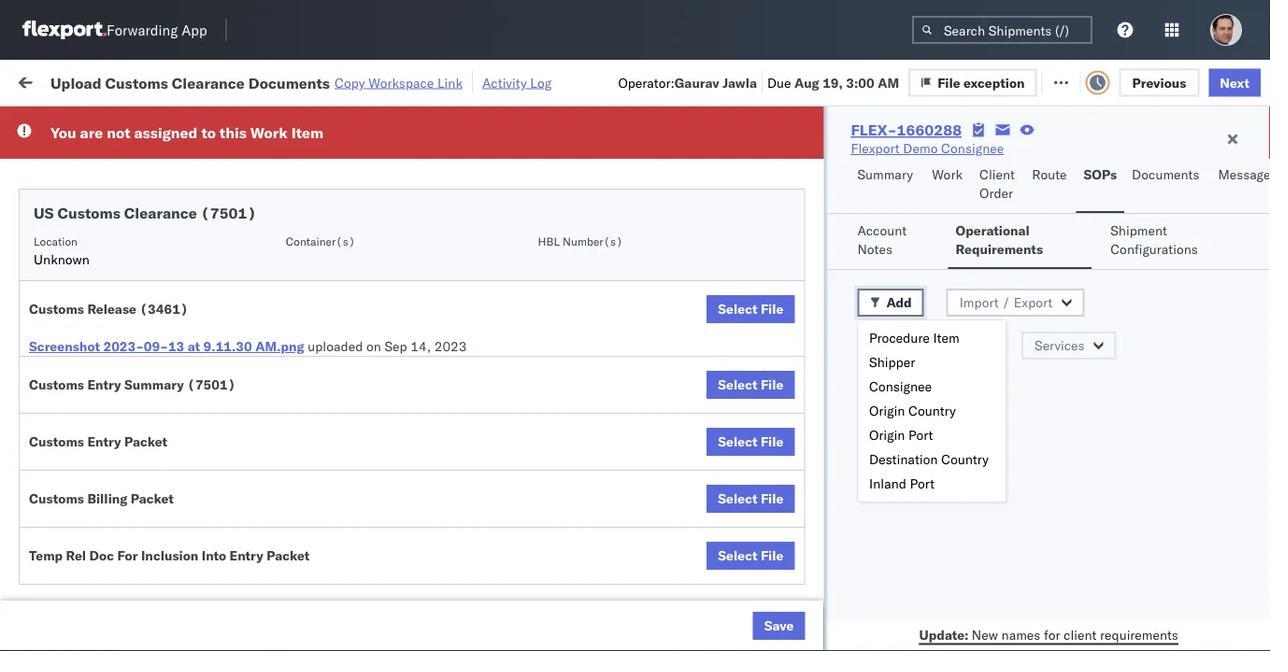 Task type: describe. For each thing, give the bounding box(es) containing it.
3 schedule from the top
[[43, 227, 98, 243]]

from down temp rel doc for inclusion into entry packet
[[145, 588, 173, 604]]

Search Work text field
[[643, 67, 846, 95]]

nyku9743990
[[1152, 145, 1244, 161]]

file for temp rel doc for inclusion into entry packet
[[761, 548, 784, 564]]

mode
[[572, 153, 601, 167]]

temp
[[29, 548, 63, 564]]

upload customs clearance documents
[[43, 258, 205, 294]]

2 schedule pickup from los angeles, ca link from the top
[[43, 545, 266, 583]]

hbl number(s)
[[538, 234, 623, 248]]

am.png
[[255, 338, 304, 355]]

services button
[[1022, 332, 1117, 360]]

17, for schedule delivery appointment
[[415, 145, 435, 162]]

los down customs entry summary (7501)
[[169, 423, 190, 439]]

account inside "button"
[[858, 223, 907, 239]]

account notes button
[[850, 214, 937, 269]]

schedule pickup from los angeles, ca link for flexport
[[43, 587, 266, 624]]

in
[[278, 116, 289, 130]]

flex- up services at the bottom of page
[[1032, 310, 1072, 326]]

2 3:30 pm est, feb 17, 2023 from the top
[[301, 228, 470, 244]]

1 3:30 pm est, feb 17, 2023 from the top
[[301, 187, 470, 203]]

from right for
[[145, 546, 173, 563]]

ocean for bookings test consignee
[[572, 474, 610, 491]]

actions
[[1214, 153, 1253, 167]]

client name button
[[684, 149, 787, 167]]

2 digital from the top
[[1028, 228, 1066, 244]]

destination port button
[[858, 332, 999, 360]]

container numbers button
[[1142, 141, 1245, 175]]

0 vertical spatial upload
[[50, 73, 101, 92]]

select file for customs entry summary (7501)
[[718, 377, 784, 393]]

los down 'inclusion'
[[176, 588, 197, 604]]

air for upload proof of delivery
[[572, 516, 589, 532]]

: for snoozed
[[430, 116, 434, 130]]

to
[[201, 123, 216, 142]]

confirm for confirm pickup from los angeles, ca link for bookings
[[43, 382, 91, 398]]

los left into
[[176, 546, 197, 563]]

(7501) for us customs clearance (7501)
[[201, 204, 256, 223]]

12:00 pm est, feb 25, 2023
[[301, 516, 478, 532]]

next
[[1220, 74, 1250, 90]]

7 schedule from the top
[[43, 588, 98, 604]]

due
[[767, 74, 791, 90]]

forwarding
[[107, 21, 178, 39]]

filtered by:
[[19, 115, 86, 131]]

ca for confirm pickup from los angeles, ca link for bookings
[[43, 401, 61, 417]]

schedule pickup from los angeles, ca link for honeywell
[[43, 299, 266, 336]]

action
[[1206, 72, 1248, 89]]

angeles
[[201, 176, 248, 193]]

est, up 2:59 am est, mar 3, 2023
[[357, 557, 385, 573]]

summary button
[[850, 158, 925, 213]]

dem
[[1247, 597, 1270, 614]]

flex-1660288
[[851, 121, 962, 139]]

est, left 14,
[[364, 351, 393, 367]]

update: new names for client requirements
[[920, 627, 1179, 643]]

confirm pickup from los angeles, ca button for bookings test consignee
[[43, 381, 266, 420]]

13
[[168, 338, 184, 355]]

1 origin from the top
[[869, 403, 905, 419]]

work inside button
[[932, 166, 963, 183]]

file for customs entry summary (7501)
[[761, 377, 784, 393]]

save button
[[753, 612, 805, 640]]

1 integration test account - western digital from the top
[[815, 187, 1066, 203]]

feb left 28,
[[389, 557, 412, 573]]

6 schedule from the top
[[43, 546, 98, 563]]

select for customs entry packet
[[718, 434, 758, 450]]

upload for customs
[[43, 258, 85, 275]]

by:
[[68, 115, 86, 131]]

0 horizontal spatial summary
[[124, 377, 184, 393]]

import for import / export
[[960, 294, 999, 311]]

assigned
[[134, 123, 198, 142]]

demo for 2:59 am est, feb 28, 2023
[[746, 557, 781, 573]]

20,
[[414, 269, 434, 285]]

from down customs entry summary (7501)
[[138, 423, 165, 439]]

pickup down customs entry summary (7501)
[[94, 423, 135, 439]]

2 schedule delivery appointment link from the top
[[43, 226, 230, 244]]

are
[[80, 123, 103, 142]]

2023 for the schedule pickup from los angeles, ca link for flexport
[[432, 598, 465, 614]]

28,
[[415, 557, 435, 573]]

schedule delivery appointment button for 10:30 pm est, feb 21, 2023
[[43, 349, 230, 370]]

inclusion
[[141, 548, 198, 564]]

entry for summary
[[87, 377, 121, 393]]

import for import work
[[157, 72, 200, 89]]

flex-2150210
[[1032, 269, 1129, 285]]

international
[[43, 195, 119, 211]]

airport
[[122, 195, 164, 211]]

flexport for 2:59 am est, mar 3, 2023
[[694, 598, 743, 614]]

snoozed
[[387, 116, 430, 130]]

us customs clearance (7501)
[[34, 204, 256, 223]]

1 3:30 from the top
[[301, 187, 329, 203]]

customs up screenshot
[[29, 301, 84, 317]]

this
[[220, 123, 247, 142]]

customs billing packet
[[29, 491, 174, 507]]

numbers
[[1152, 160, 1198, 174]]

1 vertical spatial port
[[909, 427, 933, 444]]

2023 for confirm delivery link
[[438, 474, 471, 491]]

delivery for 3:00
[[94, 474, 142, 490]]

configurations
[[1111, 241, 1198, 258]]

client order button
[[972, 158, 1025, 213]]

proof
[[89, 515, 121, 531]]

(3461)
[[140, 301, 188, 317]]

previous button
[[1120, 68, 1200, 97]]

documents for upload customs clearance documents
[[43, 277, 111, 294]]

confirm pickup from los angeles, ca link for honeywell
[[43, 422, 266, 459]]

2 flex-2001714 from the top
[[1032, 228, 1129, 244]]

flexport demo consignee for 2:59 am est, mar 3, 2023
[[694, 598, 847, 614]]

3 resize handle column header from the left
[[540, 145, 563, 652]]

feb up 3:00 pm est, feb 20, 2023
[[388, 228, 411, 244]]

workitem
[[21, 153, 69, 167]]

container
[[1152, 145, 1202, 159]]

ca for confirm pickup from los angeles, ca link for honeywell
[[43, 442, 61, 458]]

of
[[124, 515, 136, 531]]

customs up confirm delivery
[[29, 434, 84, 450]]

am for 2:59 am est, feb 17, 2023
[[333, 145, 354, 162]]

flex-1977428 for schedule pickup from los angeles, ca
[[1032, 310, 1129, 326]]

778 at risk
[[351, 72, 416, 89]]

0 requirements
[[858, 380, 947, 397]]

select for customs entry summary (7501)
[[718, 377, 758, 393]]

1 vertical spatial at
[[188, 338, 200, 355]]

schedule delivery appointment link for 2:59 am est, feb 17, 2023
[[43, 144, 230, 162]]

client for client order
[[980, 166, 1015, 183]]

work button
[[925, 158, 972, 213]]

1 digital from the top
[[1028, 187, 1066, 203]]

flex
[[1002, 153, 1023, 167]]

est, left mar
[[357, 598, 385, 614]]

2 origin from the top
[[869, 427, 905, 444]]

ca for second the schedule pickup from los angeles, ca link
[[43, 565, 61, 581]]

ca for the schedule pickup from los angeles, ca link for flexport
[[43, 606, 61, 623]]

2:59 am est, feb 17, 2023
[[301, 145, 471, 162]]

progress
[[292, 116, 338, 130]]

los up 13
[[176, 300, 197, 316]]

0 vertical spatial flexport demo consignee
[[851, 140, 1004, 157]]

lcl for honeywell - test account
[[614, 351, 637, 367]]

4 schedule from the top
[[43, 300, 98, 316]]

0 vertical spatial 3:00
[[846, 74, 875, 90]]

est, up 12:00 pm est, feb 25, 2023
[[357, 474, 385, 491]]

operator: gaurav jawla
[[618, 74, 757, 90]]

schedule pickup from los angeles international airport link
[[43, 175, 266, 213]]

1 western from the top
[[975, 187, 1025, 203]]

work
[[54, 68, 102, 93]]

import work button
[[150, 60, 243, 102]]

work inside button
[[203, 72, 236, 89]]

flexport. image
[[22, 21, 107, 39]]

billing
[[87, 491, 127, 507]]

flex- down export
[[1032, 351, 1072, 367]]

12:00
[[301, 516, 338, 532]]

client
[[1064, 627, 1097, 643]]

los down 13
[[169, 382, 190, 398]]

am for 2:59 am est, mar 3, 2023
[[333, 598, 354, 614]]

shipper
[[869, 354, 915, 371]]

los inside schedule pickup from los angeles international airport
[[176, 176, 197, 193]]

pm for schedule delivery appointment
[[341, 351, 361, 367]]

file for customs entry packet
[[761, 434, 784, 450]]

customs down confirm delivery
[[29, 491, 84, 507]]

pm for schedule pickup from los angeles international airport
[[333, 187, 353, 203]]

deadline button
[[292, 149, 479, 167]]

activity log button
[[482, 71, 552, 94]]

1 2001714 from the top
[[1072, 187, 1129, 203]]

pickup down for
[[102, 588, 142, 604]]

uploaded
[[308, 338, 363, 355]]

sep
[[385, 338, 407, 355]]

0 vertical spatial country
[[909, 403, 956, 419]]

customs inside upload customs clearance documents
[[89, 258, 141, 275]]

destination inside button
[[871, 337, 939, 354]]

2 vertical spatial packet
[[267, 548, 310, 564]]

est, down deadline button
[[356, 187, 384, 203]]

shipment configurations button
[[1103, 214, 1241, 269]]

flex- down route
[[1032, 187, 1072, 203]]

feb for confirm delivery link
[[389, 474, 412, 491]]

air for schedule pickup from los angeles international airport
[[572, 187, 589, 203]]

sops
[[1084, 166, 1117, 183]]

schedule pickup from los angeles, ca for flexport
[[43, 588, 252, 623]]

air for upload customs clearance documents
[[572, 269, 589, 285]]

feb for schedule pickup from los angeles international airport link
[[388, 187, 411, 203]]

pickup inside schedule pickup from los angeles international airport
[[102, 176, 142, 193]]

resize handle column header for mode
[[662, 145, 684, 652]]

1977428 for schedule delivery appointment
[[1072, 351, 1129, 367]]

select file for customs entry packet
[[718, 434, 784, 450]]

flexport inside flexport demo consignee link
[[851, 140, 900, 157]]

2 appointment from the top
[[153, 227, 230, 243]]

select file button for temp rel doc for inclusion into entry packet
[[707, 542, 795, 570]]

flex- up route
[[1032, 145, 1072, 162]]

packet for customs entry packet
[[124, 434, 167, 450]]

shipment configurations
[[1111, 223, 1198, 258]]

schedule inside schedule pickup from los angeles international airport
[[43, 176, 98, 193]]

est, up 2:59 am est, feb 28, 2023 at the left
[[364, 516, 393, 532]]

schedule pickup from los angeles, ca button for flexport demo consignee
[[43, 587, 266, 626]]

schedule pickup from los angeles international airport
[[43, 176, 248, 211]]

activity log
[[482, 74, 552, 91]]

est, right deadline
[[357, 145, 385, 162]]

ocean for otter products - test account
[[572, 145, 610, 162]]

2 schedule delivery appointment from the top
[[43, 227, 230, 243]]

delivery down us customs clearance (7501)
[[102, 227, 150, 243]]

order
[[980, 185, 1014, 201]]

screenshot 2023-09-13 at 9.11.30 am.png link
[[29, 337, 304, 356]]

2023 for upload proof of delivery link
[[446, 516, 478, 532]]

select file for temp rel doc for inclusion into entry packet
[[718, 548, 784, 564]]

upload customs clearance documents copy workspace link
[[50, 73, 463, 92]]

: for status
[[134, 116, 137, 130]]

appointment for 2:59 am est, feb 17, 2023
[[153, 144, 230, 161]]

ready
[[142, 116, 175, 130]]

select for customs release (3461)
[[718, 301, 758, 317]]

0 vertical spatial at
[[379, 72, 391, 89]]

ocean fcl for bookings
[[572, 474, 638, 491]]

from down 09-
[[138, 382, 165, 398]]

pickup down upload customs clearance documents
[[102, 300, 142, 316]]

1 vertical spatial requirements
[[1100, 627, 1179, 643]]

am up flex-1660288 in the right of the page
[[878, 74, 899, 90]]

file for customs billing packet
[[761, 491, 784, 507]]

am for 3:00 am est, feb 25, 2023
[[333, 474, 354, 491]]

import work
[[157, 72, 236, 89]]

schedule delivery appointment button for 2:59 am est, feb 17, 2023
[[43, 144, 230, 164]]

customs entry summary (7501)
[[29, 377, 236, 393]]

customs up location
[[57, 204, 121, 223]]

select file for customs billing packet
[[718, 491, 784, 507]]

item inside procedure item shipper consignee origin country origin port destination country inland port
[[933, 330, 960, 346]]

ca for the schedule pickup from los angeles, ca link associated with honeywell
[[43, 318, 61, 335]]

0 horizontal spatial requirements
[[869, 380, 947, 397]]

1 vertical spatial documents
[[1132, 166, 1200, 183]]

from down upload customs clearance documents button
[[145, 300, 173, 316]]

upload for proof
[[43, 515, 85, 531]]

5 schedule from the top
[[43, 350, 98, 366]]

2 vertical spatial entry
[[230, 548, 263, 564]]



Task type: vqa. For each thing, say whether or not it's contained in the screenshot.
3:00
yes



Task type: locate. For each thing, give the bounding box(es) containing it.
0 vertical spatial origin
[[869, 403, 905, 419]]

confirm for confirm delivery link
[[43, 474, 91, 490]]

am for 2:59 am est, feb 28, 2023
[[333, 557, 354, 573]]

2 western from the top
[[975, 228, 1025, 244]]

schedule
[[43, 144, 98, 161], [43, 176, 98, 193], [43, 227, 98, 243], [43, 300, 98, 316], [43, 350, 98, 366], [43, 546, 98, 563], [43, 588, 98, 604]]

message down nyku9743990 on the top of the page
[[1219, 166, 1270, 183]]

0 vertical spatial on
[[465, 72, 480, 89]]

schedule pickup from los angeles, ca button for honeywell - test account
[[43, 299, 266, 338]]

confirm inside "button"
[[43, 474, 91, 490]]

status
[[101, 116, 134, 130]]

4 select file from the top
[[718, 491, 784, 507]]

5 resize handle column header from the left
[[783, 145, 806, 652]]

0 vertical spatial fcl
[[614, 474, 638, 491]]

2 1977428 from the top
[[1072, 351, 1129, 367]]

0 vertical spatial message
[[251, 72, 303, 89]]

1 horizontal spatial client
[[980, 166, 1015, 183]]

pickup up "airport"
[[102, 176, 142, 193]]

0 vertical spatial schedule delivery appointment button
[[43, 144, 230, 164]]

select for customs billing packet
[[718, 491, 758, 507]]

confirm pickup from los angeles, ca for honeywell
[[43, 423, 244, 458]]

3 2:59 from the top
[[301, 598, 329, 614]]

1 schedule delivery appointment from the top
[[43, 144, 230, 161]]

summary inside button
[[858, 166, 913, 183]]

0 horizontal spatial for
[[178, 116, 193, 130]]

schedule pickup from los angeles, ca link
[[43, 299, 266, 336], [43, 545, 266, 583], [43, 587, 266, 624]]

2001714
[[1072, 187, 1129, 203], [1072, 228, 1129, 244]]

work
[[203, 72, 236, 89], [250, 123, 288, 142], [932, 166, 963, 183]]

0 vertical spatial destination
[[871, 337, 939, 354]]

for for ready
[[178, 116, 193, 130]]

0 vertical spatial documents
[[248, 73, 330, 92]]

destination
[[871, 337, 939, 354], [869, 452, 938, 468]]

due aug 19, 3:00 am
[[767, 74, 899, 90]]

file for customs release (3461)
[[761, 301, 784, 317]]

client inside button
[[980, 166, 1015, 183]]

import inside import / export button
[[960, 294, 999, 311]]

2 select file button from the top
[[707, 371, 795, 399]]

2 schedule from the top
[[43, 176, 98, 193]]

4 air from the top
[[572, 516, 589, 532]]

ocean fcl for flexport
[[572, 598, 638, 614]]

bicu1234565,
[[1152, 597, 1244, 614]]

1 resize handle column header from the left
[[267, 145, 290, 652]]

message for message
[[1219, 166, 1270, 183]]

/
[[1002, 294, 1011, 311]]

am down 12:00
[[333, 557, 354, 573]]

1 vertical spatial 3:30 pm est, feb 17, 2023
[[301, 228, 470, 244]]

3 schedule delivery appointment from the top
[[43, 350, 230, 366]]

import up ready
[[157, 72, 200, 89]]

pm right the 10:30
[[341, 351, 361, 367]]

1 schedule pickup from los angeles, ca button from the top
[[43, 299, 266, 338]]

schedule delivery appointment for 10:30 pm est, feb 21, 2023
[[43, 350, 230, 366]]

3:00 right 19,
[[846, 74, 875, 90]]

0 horizontal spatial otter
[[694, 145, 724, 162]]

entry for packet
[[87, 434, 121, 450]]

integration test account - western digital down work button
[[815, 228, 1066, 244]]

pm right 12:00
[[341, 516, 361, 532]]

operational requirements button
[[949, 214, 1092, 269]]

documents button
[[1125, 158, 1211, 213]]

2:59 down progress
[[301, 145, 329, 162]]

0 vertical spatial schedule pickup from los angeles, ca link
[[43, 299, 266, 336]]

0 vertical spatial 3:30 pm est, feb 17, 2023
[[301, 187, 470, 203]]

2 vertical spatial confirm
[[43, 474, 91, 490]]

upload
[[50, 73, 101, 92], [43, 258, 85, 275], [43, 515, 85, 531]]

0 horizontal spatial documents
[[43, 277, 111, 294]]

1 vertical spatial schedule pickup from los angeles, ca link
[[43, 545, 266, 583]]

3 ca from the top
[[43, 442, 61, 458]]

0 vertical spatial (7501)
[[201, 204, 256, 223]]

778
[[351, 72, 376, 89]]

documents down the container
[[1132, 166, 1200, 183]]

2 2:59 from the top
[[301, 557, 329, 573]]

1 vertical spatial import
[[960, 294, 999, 311]]

schedule down you
[[43, 144, 98, 161]]

schedule pickup from los angeles, ca link down temp rel doc for inclusion into entry packet
[[43, 587, 266, 624]]

notes
[[858, 241, 893, 258]]

0 vertical spatial schedule delivery appointment link
[[43, 144, 230, 162]]

schedule pickup from los angeles, ca for honeywell
[[43, 300, 252, 335]]

schedule delivery appointment down us customs clearance (7501)
[[43, 227, 230, 243]]

1 vertical spatial flexport demo consignee
[[694, 557, 847, 573]]

clearance for upload customs clearance documents
[[145, 258, 205, 275]]

workitem button
[[11, 149, 271, 167]]

2 confirm pickup from los angeles, ca from the top
[[43, 423, 244, 458]]

1 horizontal spatial summary
[[858, 166, 913, 183]]

0 vertical spatial digital
[[1028, 187, 1066, 203]]

upload customs clearance documents link
[[43, 258, 266, 295]]

flex-1988285
[[1032, 145, 1129, 162]]

2 fcl from the top
[[614, 598, 638, 614]]

requirements down shipper
[[869, 380, 947, 397]]

1 otter from the left
[[694, 145, 724, 162]]

2 vertical spatial 17,
[[414, 228, 434, 244]]

message (10)
[[251, 72, 335, 89]]

2:59
[[301, 145, 329, 162], [301, 557, 329, 573], [301, 598, 329, 614]]

1 vertical spatial origin
[[869, 427, 905, 444]]

3 schedule pickup from los angeles, ca from the top
[[43, 588, 252, 623]]

schedule delivery appointment button up customs entry summary (7501)
[[43, 349, 230, 370]]

3:00 down container(s)
[[301, 269, 329, 285]]

3 air from the top
[[572, 269, 589, 285]]

upload down location
[[43, 258, 85, 275]]

appointment down (3461)
[[153, 350, 230, 366]]

3 select file button from the top
[[707, 428, 795, 456]]

1 vertical spatial 2001714
[[1072, 228, 1129, 244]]

2 confirm pickup from los angeles, ca link from the top
[[43, 422, 266, 459]]

2 lcl from the top
[[614, 351, 637, 367]]

consignee inside procedure item shipper consignee origin country origin port destination country inland port
[[869, 379, 932, 395]]

1 vertical spatial on
[[366, 338, 381, 355]]

consignee inside button
[[815, 153, 869, 167]]

1 vertical spatial summary
[[124, 377, 184, 393]]

import / export button
[[947, 289, 1085, 317]]

1 horizontal spatial message
[[1219, 166, 1270, 183]]

for left to
[[178, 116, 193, 130]]

otter
[[694, 145, 724, 162], [815, 145, 846, 162]]

schedule delivery appointment button down "not"
[[43, 144, 230, 164]]

1 vertical spatial destination
[[869, 452, 938, 468]]

feb left 20,
[[388, 269, 411, 285]]

schedule pickup from los angeles, ca
[[43, 300, 252, 335], [43, 546, 252, 581], [43, 588, 252, 623]]

1 schedule from the top
[[43, 144, 98, 161]]

3 schedule pickup from los angeles, ca link from the top
[[43, 587, 266, 624]]

3,
[[417, 598, 429, 614]]

pm for upload customs clearance documents
[[333, 269, 353, 285]]

customs entry packet
[[29, 434, 167, 450]]

client for client name
[[694, 153, 724, 167]]

1 vertical spatial lcl
[[614, 351, 637, 367]]

0 vertical spatial ocean fcl
[[572, 474, 638, 491]]

est, up 3:00 pm est, feb 20, 2023
[[356, 228, 384, 244]]

destination up inland
[[869, 452, 938, 468]]

rel
[[66, 548, 86, 564]]

1 ocean lcl from the top
[[572, 145, 637, 162]]

4 select file button from the top
[[707, 485, 795, 513]]

1 select file from the top
[[718, 301, 784, 317]]

1 2:59 from the top
[[301, 145, 329, 162]]

1 ocean from the top
[[572, 145, 610, 162]]

2 ocean from the top
[[572, 351, 610, 367]]

2:59 am est, feb 28, 2023
[[301, 557, 471, 573]]

client inside button
[[694, 153, 724, 167]]

schedule delivery appointment link up customs entry summary (7501)
[[43, 349, 230, 368]]

integration test account - on ag
[[694, 269, 895, 285], [815, 269, 1016, 285], [694, 516, 895, 532], [815, 516, 1016, 532]]

17, down deadline button
[[414, 187, 434, 203]]

at
[[379, 72, 391, 89], [188, 338, 200, 355]]

1 horizontal spatial on
[[465, 72, 480, 89]]

2:59 for 2:59 am est, feb 17, 2023
[[301, 145, 329, 162]]

0 vertical spatial schedule pickup from los angeles, ca button
[[43, 299, 266, 338]]

select
[[718, 301, 758, 317], [718, 377, 758, 393], [718, 434, 758, 450], [718, 491, 758, 507], [718, 548, 758, 564]]

2023 for upload customs clearance documents link
[[437, 269, 470, 285]]

1 vertical spatial demo
[[746, 557, 781, 573]]

2 ocean lcl from the top
[[572, 351, 637, 367]]

confirm delivery button
[[43, 473, 142, 493]]

ocean for flexport demo consignee
[[572, 598, 610, 614]]

port right inland
[[910, 476, 935, 492]]

confirm pickup from los angeles, ca button down customs entry summary (7501)
[[43, 422, 266, 461]]

2 vertical spatial 2:59
[[301, 598, 329, 614]]

2 vertical spatial 3:00
[[301, 474, 329, 491]]

confirm down screenshot
[[43, 382, 91, 398]]

1 schedule delivery appointment link from the top
[[43, 144, 230, 162]]

route button
[[1025, 158, 1077, 213]]

2 vertical spatial demo
[[746, 598, 781, 614]]

flexport demo consignee for 2:59 am est, feb 28, 2023
[[694, 557, 847, 573]]

fcl for bookings test consignee
[[614, 474, 638, 491]]

2 horizontal spatial documents
[[1132, 166, 1200, 183]]

resize handle column header for container numbers
[[1242, 145, 1264, 652]]

requirements
[[869, 380, 947, 397], [1100, 627, 1179, 643]]

message for message (10)
[[251, 72, 303, 89]]

confirm pickup from los angeles, ca down 09-
[[43, 382, 244, 417]]

25, for 3:00 am est, feb 25, 2023
[[415, 474, 435, 491]]

Search Shipments (/) text field
[[912, 16, 1093, 44]]

pickup down 'upload proof of delivery' button
[[102, 546, 142, 563]]

risk
[[394, 72, 416, 89]]

3 schedule delivery appointment button from the top
[[43, 349, 230, 370]]

17, up 20,
[[414, 228, 434, 244]]

location
[[34, 234, 78, 248]]

0 vertical spatial demo
[[903, 140, 938, 157]]

1 : from the left
[[134, 116, 137, 130]]

screenshot
[[29, 338, 100, 355]]

1 schedule delivery appointment button from the top
[[43, 144, 230, 164]]

otter for otter products, llc
[[815, 145, 846, 162]]

for for names
[[1044, 627, 1061, 643]]

resize handle column header
[[267, 145, 290, 652], [475, 145, 497, 652], [540, 145, 563, 652], [662, 145, 684, 652], [783, 145, 806, 652], [970, 145, 993, 652], [1120, 145, 1142, 652], [1237, 145, 1259, 652], [1242, 145, 1264, 652]]

0 vertical spatial 2001714
[[1072, 187, 1129, 203]]

0 vertical spatial item
[[291, 123, 324, 142]]

0 vertical spatial western
[[975, 187, 1025, 203]]

1 select from the top
[[718, 301, 758, 317]]

5 select file from the top
[[718, 548, 784, 564]]

integration test account - western digital down llc
[[815, 187, 1066, 203]]

confirm for confirm pickup from los angeles, ca link for honeywell
[[43, 423, 91, 439]]

1977428 for schedule pickup from los angeles, ca
[[1072, 310, 1129, 326]]

clearance for us customs clearance (7501)
[[124, 204, 197, 223]]

1 confirm from the top
[[43, 382, 91, 398]]

3:00 for air
[[301, 269, 329, 285]]

us
[[34, 204, 54, 223]]

on left sep
[[366, 338, 381, 355]]

schedule pickup from los angeles, ca button up 09-
[[43, 299, 266, 338]]

upload customs clearance documents button
[[43, 258, 266, 297]]

25, for 12:00 pm est, feb 25, 2023
[[422, 516, 442, 532]]

delivery right of
[[139, 515, 187, 531]]

3 appointment from the top
[[153, 350, 230, 366]]

otter left products,
[[815, 145, 846, 162]]

1 vertical spatial (7501)
[[187, 377, 236, 393]]

1 air from the top
[[572, 187, 589, 203]]

feb for upload proof of delivery link
[[396, 516, 419, 532]]

4 ca from the top
[[43, 565, 61, 581]]

1 vertical spatial 2:59
[[301, 557, 329, 573]]

import inside import work button
[[157, 72, 200, 89]]

2 ocean fcl from the top
[[572, 598, 638, 614]]

10:30
[[301, 351, 338, 367]]

documents for upload customs clearance documents copy workspace link
[[248, 73, 330, 92]]

0 horizontal spatial client
[[694, 153, 724, 167]]

0 vertical spatial for
[[178, 116, 193, 130]]

entry down 2023-
[[87, 377, 121, 393]]

1 schedule pickup from los angeles, ca from the top
[[43, 300, 252, 335]]

app
[[182, 21, 207, 39]]

confirm pickup from los angeles, ca link for bookings
[[43, 381, 266, 418]]

delivery inside upload proof of delivery link
[[139, 515, 187, 531]]

schedule delivery appointment
[[43, 144, 230, 161], [43, 227, 230, 243], [43, 350, 230, 366]]

schedule down proof
[[43, 546, 98, 563]]

2 ca from the top
[[43, 401, 61, 417]]

schedule delivery appointment link for 10:30 pm est, feb 21, 2023
[[43, 349, 230, 368]]

location unknown
[[34, 234, 90, 268]]

0 vertical spatial confirm
[[43, 382, 91, 398]]

confirm pickup from los angeles, ca link down customs entry summary (7501)
[[43, 422, 266, 459]]

confirm pickup from los angeles, ca
[[43, 382, 244, 417], [43, 423, 244, 458]]

2 select file from the top
[[718, 377, 784, 393]]

0 vertical spatial schedule pickup from los angeles, ca
[[43, 300, 252, 335]]

7 resize handle column header from the left
[[1120, 145, 1142, 652]]

am down progress
[[333, 145, 354, 162]]

5 ca from the top
[[43, 606, 61, 623]]

confirm
[[43, 382, 91, 398], [43, 423, 91, 439], [43, 474, 91, 490]]

into
[[202, 548, 226, 564]]

4 resize handle column header from the left
[[662, 145, 684, 652]]

import left /
[[960, 294, 999, 311]]

item right 'procedure'
[[933, 330, 960, 346]]

los left the angeles
[[176, 176, 197, 193]]

am left mar
[[333, 598, 354, 614]]

work down flexport demo consignee link
[[932, 166, 963, 183]]

entry right into
[[230, 548, 263, 564]]

fcl for flexport demo consignee
[[614, 598, 638, 614]]

at left risk
[[379, 72, 391, 89]]

feb for schedule delivery appointment link associated with 2:59 am est, feb 17, 2023
[[389, 145, 412, 162]]

1 vertical spatial flex-1977428
[[1032, 351, 1129, 367]]

4 ocean from the top
[[572, 598, 610, 614]]

feb down the snoozed
[[389, 145, 412, 162]]

id
[[1026, 153, 1037, 167]]

packet for customs billing packet
[[131, 491, 174, 507]]

0 horizontal spatial :
[[134, 116, 137, 130]]

ocean lcl for otter
[[572, 145, 637, 162]]

1 vertical spatial confirm pickup from los angeles, ca link
[[43, 422, 266, 459]]

packet down customs entry summary (7501)
[[124, 434, 167, 450]]

2 otter from the left
[[815, 145, 846, 162]]

0 vertical spatial summary
[[858, 166, 913, 183]]

1 1977428 from the top
[[1072, 310, 1129, 326]]

1 vertical spatial ocean fcl
[[572, 598, 638, 614]]

blocked,
[[229, 116, 276, 130]]

confirm pickup from los angeles, ca button down 09-
[[43, 381, 266, 420]]

upload inside button
[[43, 515, 85, 531]]

select file button for customs release (3461)
[[707, 295, 795, 323]]

flexport demo consignee link
[[851, 139, 1004, 158]]

9 resize handle column header from the left
[[1242, 145, 1264, 652]]

pm for upload proof of delivery
[[341, 516, 361, 532]]

flex-2001714 down "sops"
[[1032, 187, 1129, 203]]

otter left name on the top right of page
[[694, 145, 724, 162]]

0 vertical spatial 1977428
[[1072, 310, 1129, 326]]

customs
[[105, 73, 168, 92], [57, 204, 121, 223], [89, 258, 141, 275], [29, 301, 84, 317], [29, 377, 84, 393], [29, 434, 84, 450], [29, 491, 84, 507]]

feb for upload customs clearance documents link
[[388, 269, 411, 285]]

17, down snoozed : no
[[415, 145, 435, 162]]

schedule up screenshot
[[43, 300, 98, 316]]

2 3:30 from the top
[[301, 228, 329, 244]]

2 air from the top
[[572, 228, 589, 244]]

1 select file button from the top
[[707, 295, 795, 323]]

upload proof of delivery button
[[43, 514, 187, 534]]

operational requirements
[[956, 223, 1043, 258]]

work up status : ready for work, blocked, in progress
[[203, 72, 236, 89]]

schedule delivery appointment button
[[43, 144, 230, 164], [43, 226, 230, 246], [43, 349, 230, 370]]

2 confirm from the top
[[43, 423, 91, 439]]

0 vertical spatial 17,
[[415, 145, 435, 162]]

digital down route button
[[1028, 228, 1066, 244]]

previous
[[1133, 74, 1187, 90]]

21,
[[422, 351, 442, 367]]

schedule delivery appointment down "not"
[[43, 144, 230, 161]]

0 vertical spatial requirements
[[869, 380, 947, 397]]

work right the this
[[250, 123, 288, 142]]

1 vertical spatial item
[[933, 330, 960, 346]]

confirm up customs billing packet
[[43, 474, 91, 490]]

clearance for upload customs clearance documents copy workspace link
[[172, 73, 245, 92]]

am up 12:00
[[333, 474, 354, 491]]

summary down products,
[[858, 166, 913, 183]]

packet
[[124, 434, 167, 450], [131, 491, 174, 507], [267, 548, 310, 564]]

western down order
[[975, 228, 1025, 244]]

origin up inland
[[869, 427, 905, 444]]

5 select from the top
[[718, 548, 758, 564]]

resize handle column header for workitem
[[267, 145, 290, 652]]

1 vertical spatial confirm pickup from los angeles, ca
[[43, 423, 244, 458]]

on right link
[[465, 72, 480, 89]]

:
[[134, 116, 137, 130], [430, 116, 434, 130]]

2023 for schedule pickup from los angeles international airport link
[[437, 187, 470, 203]]

3 schedule delivery appointment link from the top
[[43, 349, 230, 368]]

2 horizontal spatial work
[[932, 166, 963, 183]]

delivery down "not"
[[102, 144, 150, 161]]

6 resize handle column header from the left
[[970, 145, 993, 652]]

25, up 28,
[[422, 516, 442, 532]]

demo for 2:59 am est, mar 3, 2023
[[746, 598, 781, 614]]

1 lcl from the top
[[614, 145, 637, 162]]

1 vertical spatial clearance
[[124, 204, 197, 223]]

est,
[[357, 145, 385, 162], [356, 187, 384, 203], [356, 228, 384, 244], [356, 269, 384, 285], [364, 351, 393, 367], [357, 474, 385, 491], [364, 516, 393, 532], [357, 557, 385, 573], [357, 598, 385, 614]]

2 integration test account - western digital from the top
[[815, 228, 1066, 244]]

feb for 10:30 pm est, feb 21, 2023's schedule delivery appointment link
[[396, 351, 419, 367]]

pickup down 2023-
[[94, 382, 135, 398]]

delivery up customs entry summary (7501)
[[102, 350, 150, 366]]

1 schedule pickup from los angeles, ca link from the top
[[43, 299, 266, 336]]

0 horizontal spatial message
[[251, 72, 303, 89]]

confirm pickup from los angeles, ca button for honeywell - test account
[[43, 422, 266, 461]]

ocean for honeywell - test account
[[572, 351, 610, 367]]

message inside message button
[[1219, 166, 1270, 183]]

delivery inside confirm delivery link
[[94, 474, 142, 490]]

ocean lcl
[[572, 145, 637, 162], [572, 351, 637, 367]]

4 select from the top
[[718, 491, 758, 507]]

0 vertical spatial import
[[157, 72, 200, 89]]

confirm pickup from los angeles, ca for bookings
[[43, 382, 244, 417]]

flex-1977428 for schedule delivery appointment
[[1032, 351, 1129, 367]]

1 vertical spatial work
[[250, 123, 288, 142]]

am
[[878, 74, 899, 90], [333, 145, 354, 162], [333, 474, 354, 491], [333, 557, 354, 573], [333, 598, 354, 614]]

1 horizontal spatial for
[[1044, 627, 1061, 643]]

file exception
[[952, 72, 1039, 89], [938, 74, 1025, 90]]

1 horizontal spatial requirements
[[1100, 627, 1179, 643]]

schedule delivery appointment for 2:59 am est, feb 17, 2023
[[43, 144, 230, 161]]

1 appointment from the top
[[153, 144, 230, 161]]

2023 for 10:30 pm est, feb 21, 2023's schedule delivery appointment link
[[446, 351, 478, 367]]

8 resize handle column header from the left
[[1237, 145, 1259, 652]]

1 vertical spatial schedule pickup from los angeles, ca button
[[43, 587, 266, 626]]

3 ocean from the top
[[572, 474, 610, 491]]

0 vertical spatial lcl
[[614, 145, 637, 162]]

client order
[[980, 166, 1015, 201]]

destination inside procedure item shipper consignee origin country origin port destination country inland port
[[869, 452, 938, 468]]

09-
[[144, 338, 168, 355]]

resize handle column header for client name
[[783, 145, 806, 652]]

2023 for schedule delivery appointment link associated with 2:59 am est, feb 17, 2023
[[438, 145, 471, 162]]

save
[[764, 618, 794, 634]]

1 vertical spatial schedule delivery appointment button
[[43, 226, 230, 246]]

names
[[1002, 627, 1041, 643]]

2 2001714 from the top
[[1072, 228, 1129, 244]]

from inside schedule pickup from los angeles international airport
[[145, 176, 173, 193]]

for
[[178, 116, 193, 130], [1044, 627, 1061, 643]]

1 vertical spatial country
[[942, 452, 989, 468]]

0 vertical spatial work
[[203, 72, 236, 89]]

1 vertical spatial schedule delivery appointment link
[[43, 226, 230, 244]]

3 select file from the top
[[718, 434, 784, 450]]

feb down deadline button
[[388, 187, 411, 203]]

0 vertical spatial confirm pickup from los angeles, ca
[[43, 382, 244, 417]]

sops button
[[1077, 158, 1125, 213]]

1 confirm pickup from los angeles, ca button from the top
[[43, 381, 266, 420]]

1 ca from the top
[[43, 318, 61, 335]]

number(s)
[[563, 234, 623, 248]]

2 vertical spatial port
[[910, 476, 935, 492]]

honeywell
[[694, 310, 755, 326], [815, 310, 877, 326], [694, 351, 755, 367], [815, 351, 877, 367], [694, 433, 755, 450], [815, 433, 877, 450]]

feb left 21,
[[396, 351, 419, 367]]

upload inside upload customs clearance documents
[[43, 258, 85, 275]]

2001714 up 2150210
[[1072, 228, 1129, 244]]

port inside button
[[943, 337, 968, 354]]

2 schedule delivery appointment button from the top
[[43, 226, 230, 246]]

products,
[[849, 145, 907, 162]]

llc
[[910, 145, 933, 162]]

2 flex-1977428 from the top
[[1032, 351, 1129, 367]]

2 vertical spatial schedule delivery appointment button
[[43, 349, 230, 370]]

schedule pickup from los angeles, ca link up 09-
[[43, 299, 266, 336]]

delivery
[[102, 144, 150, 161], [102, 227, 150, 243], [102, 350, 150, 366], [94, 474, 142, 490], [139, 515, 187, 531]]

1 flex-1977428 from the top
[[1032, 310, 1129, 326]]

confirm delivery
[[43, 474, 142, 490]]

track
[[483, 72, 514, 89]]

0 vertical spatial 2:59
[[301, 145, 329, 162]]

destination up shipper
[[871, 337, 939, 354]]

1 fcl from the top
[[614, 474, 638, 491]]

1 vertical spatial 3:30
[[301, 228, 329, 244]]

add
[[887, 294, 912, 311]]

copy workspace link button
[[335, 74, 463, 91]]

1 vertical spatial schedule pickup from los angeles, ca
[[43, 546, 252, 581]]

2:59 for 2:59 am est, feb 28, 2023
[[301, 557, 329, 573]]

2 vertical spatial flexport
[[694, 598, 743, 614]]

2 schedule pickup from los angeles, ca from the top
[[43, 546, 252, 581]]

packet up of
[[131, 491, 174, 507]]

2:59 for 2:59 am est, mar 3, 2023
[[301, 598, 329, 614]]

9.11.30
[[203, 338, 252, 355]]

select for temp rel doc for inclusion into entry packet
[[718, 548, 758, 564]]

est, left 20,
[[356, 269, 384, 285]]

resize handle column header for flex id
[[1120, 145, 1142, 652]]

documents down the unknown
[[43, 277, 111, 294]]

select file button for customs billing packet
[[707, 485, 795, 513]]

flexport
[[851, 140, 900, 157], [694, 557, 743, 573], [694, 598, 743, 614]]

1 vertical spatial for
[[1044, 627, 1061, 643]]

2 select from the top
[[718, 377, 758, 393]]

schedule pickup from los angeles, ca button down temp rel doc for inclusion into entry packet
[[43, 587, 266, 626]]

1 confirm pickup from los angeles, ca from the top
[[43, 382, 244, 417]]

feb up 12:00 pm est, feb 25, 2023
[[389, 474, 412, 491]]

25, up 12:00 pm est, feb 25, 2023
[[415, 474, 435, 491]]

packet down 12:00
[[267, 548, 310, 564]]

14,
[[411, 338, 431, 355]]

1 vertical spatial upload
[[43, 258, 85, 275]]

1988285
[[1072, 145, 1129, 162]]

flex- up flex-2150210 at the right of page
[[1032, 228, 1072, 244]]

log
[[530, 74, 552, 91]]

customs up status
[[105, 73, 168, 92]]

export
[[1014, 294, 1053, 311]]

lcl for otter products - test account
[[614, 145, 637, 162]]

1 vertical spatial fcl
[[614, 598, 638, 614]]

0 vertical spatial ocean lcl
[[572, 145, 637, 162]]

flex- up otter products, llc
[[851, 121, 897, 139]]

2 vertical spatial upload
[[43, 515, 85, 531]]

3:30 pm est, feb 17, 2023 down deadline button
[[301, 187, 470, 203]]

customs down screenshot
[[29, 377, 84, 393]]

1 vertical spatial 1977428
[[1072, 351, 1129, 367]]

exception
[[978, 72, 1039, 89], [964, 74, 1025, 90]]

pm up 3:00 pm est, feb 20, 2023
[[333, 228, 353, 244]]

2 vertical spatial schedule delivery appointment
[[43, 350, 230, 366]]

2 vertical spatial schedule pickup from los angeles, ca link
[[43, 587, 266, 624]]

1 vertical spatial 3:00
[[301, 269, 329, 285]]

1 vertical spatial 17,
[[414, 187, 434, 203]]

2 : from the left
[[430, 116, 434, 130]]

clearance inside upload customs clearance documents
[[145, 258, 205, 275]]

flex- up export
[[1032, 269, 1072, 285]]

25,
[[415, 474, 435, 491], [422, 516, 442, 532]]

3 confirm from the top
[[43, 474, 91, 490]]

0 vertical spatial 25,
[[415, 474, 435, 491]]

0 vertical spatial confirm pickup from los angeles, ca link
[[43, 381, 266, 418]]

1 flex-2001714 from the top
[[1032, 187, 1129, 203]]

angeles,
[[201, 300, 252, 316], [193, 382, 244, 398], [193, 423, 244, 439], [201, 546, 252, 563], [201, 588, 252, 604]]

1 confirm pickup from los angeles, ca link from the top
[[43, 381, 266, 418]]

unknown
[[34, 251, 90, 268]]

0 horizontal spatial import
[[157, 72, 200, 89]]

1 vertical spatial message
[[1219, 166, 1270, 183]]

client up order
[[980, 166, 1015, 183]]

appointment for 10:30 pm est, feb 21, 2023
[[153, 350, 230, 366]]

0 vertical spatial flex-2001714
[[1032, 187, 1129, 203]]

2 schedule pickup from los angeles, ca button from the top
[[43, 587, 266, 626]]

flex-1977428 button
[[1002, 305, 1133, 331], [1002, 305, 1133, 331], [1002, 346, 1133, 373], [1002, 346, 1133, 373]]

operator:
[[618, 74, 675, 90]]

documents inside upload customs clearance documents
[[43, 277, 111, 294]]



